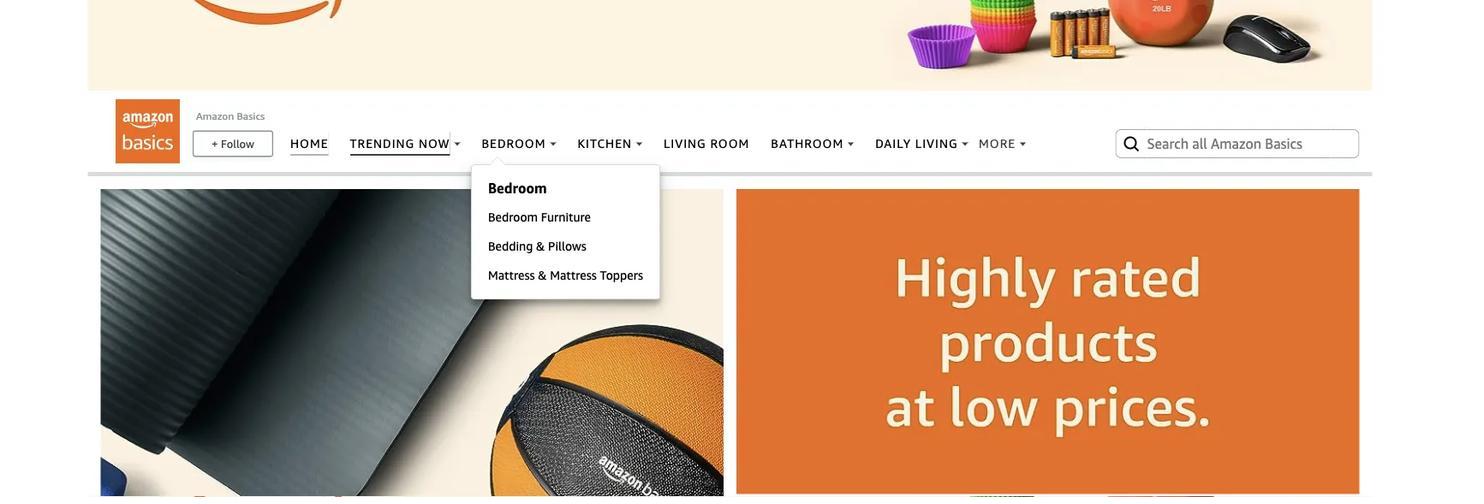 Task type: locate. For each thing, give the bounding box(es) containing it.
+ follow
[[212, 137, 254, 150]]

+
[[212, 137, 218, 150]]

amazon basics
[[196, 109, 265, 121]]

amazon basics link
[[196, 109, 265, 121]]

amazon basics logo image
[[116, 99, 180, 164]]



Task type: describe. For each thing, give the bounding box(es) containing it.
basics
[[237, 109, 265, 121]]

Search all Amazon Basics search field
[[1148, 129, 1332, 158]]

follow
[[221, 137, 254, 150]]

+ follow button
[[194, 132, 272, 156]]

amazon
[[196, 109, 234, 121]]

search image
[[1122, 133, 1143, 154]]



Task type: vqa. For each thing, say whether or not it's contained in the screenshot.
+ Follow at the left of the page
yes



